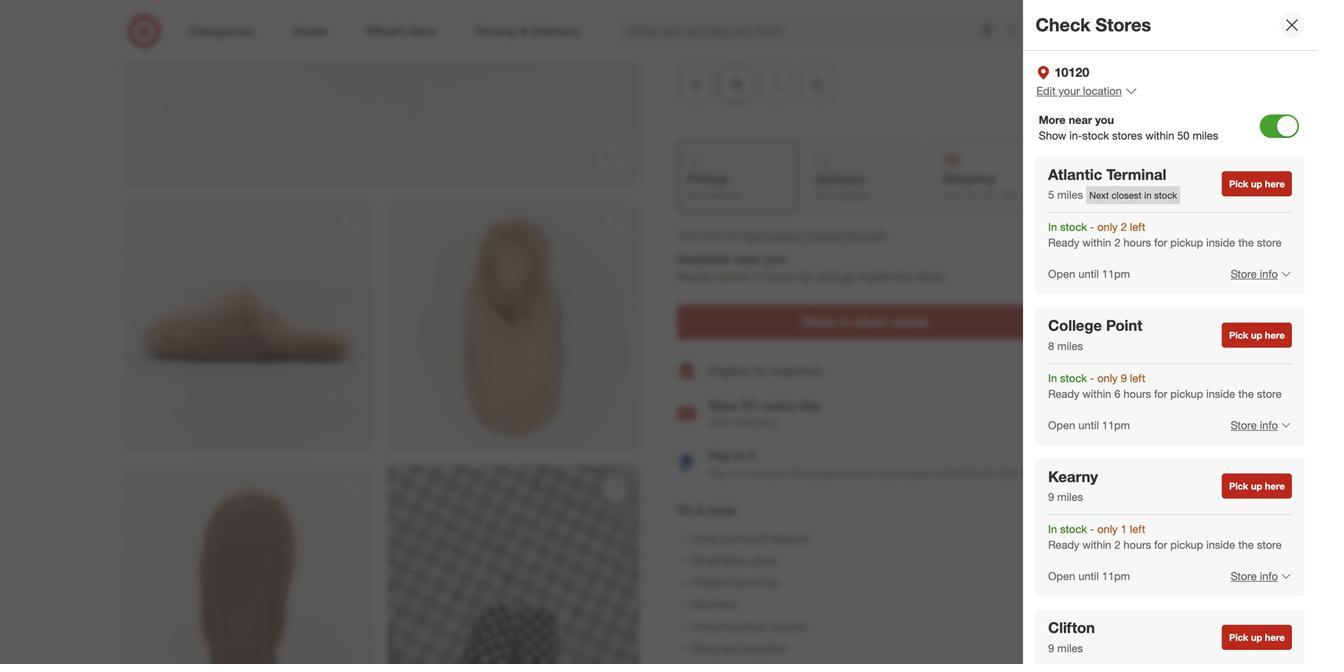 Task type: describe. For each thing, give the bounding box(es) containing it.
emily puff scuff slippers
[[693, 532, 811, 545]]

pickup not available
[[688, 171, 742, 201]]

recycled polyester
[[693, 642, 787, 655]]

group containing size
[[676, 40, 1195, 108]]

m link
[[720, 68, 755, 102]]

store for atlantic terminal
[[1258, 236, 1283, 249]]

6
[[1115, 387, 1121, 401]]

add item button
[[1129, 358, 1195, 383]]

store info button for college point
[[1221, 408, 1293, 443]]

pick for clifton
[[1230, 632, 1249, 644]]

shipping
[[943, 171, 995, 186]]

stock inside atlantic terminal 5 miles next closest in stock
[[1155, 189, 1178, 201]]

store info button for atlantic terminal
[[1221, 257, 1293, 291]]

check stores dialog
[[1024, 0, 1318, 664]]

store for kearny
[[1258, 538, 1283, 552]]

up for kearny
[[1252, 481, 1263, 492]]

registries
[[771, 363, 823, 378]]

recycled
[[693, 642, 739, 655]]

with
[[709, 416, 731, 430]]

stores
[[1096, 14, 1152, 36]]

round
[[731, 576, 760, 589]]

delivery
[[816, 172, 865, 187]]

show inside more near you show in-stock stores within 50 miles
[[1039, 129, 1067, 142]]

show in-stock stores button
[[678, 305, 1054, 340]]

polyester
[[742, 642, 787, 655]]

open for kearny
[[1049, 569, 1076, 583]]

edit
[[1037, 84, 1056, 98]]

show inside button
[[803, 314, 836, 330]]

not for delivery
[[816, 190, 831, 202]]

5
[[1049, 188, 1055, 202]]

hours inside available near you ready within 2 hours for pickup inside the store
[[764, 269, 796, 285]]

xl link
[[802, 68, 837, 102]]

style
[[708, 503, 737, 518]]

2 pay from the top
[[709, 466, 727, 480]]

kearny
[[1049, 468, 1099, 486]]

it
[[961, 189, 966, 201]]

ready for college point
[[1049, 387, 1080, 401]]

11pm for atlantic
[[1103, 267, 1131, 281]]

point
[[1107, 317, 1143, 335]]

light blue image
[[925, 0, 958, 30]]

black check image
[[721, 0, 754, 30]]

closest
[[1112, 189, 1142, 201]]

available for pickup
[[706, 189, 742, 201]]

get
[[943, 189, 958, 201]]

miles inside more near you show in-stock stores within 50 miles
[[1193, 129, 1219, 142]]

cream image
[[802, 0, 835, 30]]

here for kearny
[[1266, 481, 1286, 492]]

up for college point
[[1252, 329, 1263, 341]]

in stock - only 2 left ready within 2 hours for pickup inside the store
[[1049, 220, 1283, 249]]

10120
[[1055, 65, 1090, 80]]

more near you show in-stock stores within 50 miles
[[1039, 113, 1219, 142]]

until for 9
[[1079, 569, 1100, 583]]

scuff
[[745, 532, 769, 545]]

for inside available near you ready within 2 hours for pickup inside the store
[[799, 269, 814, 285]]

more
[[1039, 113, 1066, 127]]

open until 11pm for 9
[[1049, 569, 1131, 583]]

pick up here for college point
[[1230, 329, 1286, 341]]

lemon yellow image
[[884, 0, 917, 30]]

the for kearny
[[1239, 538, 1255, 552]]

here for atlantic terminal
[[1266, 178, 1286, 190]]

outsole
[[771, 620, 807, 633]]

ready for kearny
[[1049, 538, 1080, 552]]

eligible
[[709, 363, 749, 378]]

purchases
[[881, 466, 932, 480]]

interest-
[[751, 466, 792, 480]]

11pm for college
[[1103, 418, 1131, 432]]

$1,500.00
[[985, 466, 1033, 480]]

in stock - only 1 left ready within 2 hours for pickup inside the store
[[1049, 522, 1283, 552]]

pick for college point
[[1230, 329, 1249, 341]]

2 inside in stock - only 1 left ready within 2 hours for pickup inside the store
[[1115, 538, 1121, 552]]

check stores
[[1036, 14, 1152, 36]]

free
[[792, 466, 811, 480]]

add
[[1150, 365, 1167, 377]]

pink image
[[966, 0, 999, 30]]

clifton
[[1049, 619, 1096, 637]]

manhattan herald square button
[[743, 226, 887, 244]]

1 pay from the top
[[709, 448, 731, 464]]

$30.00-
[[948, 466, 985, 480]]

backless
[[693, 598, 738, 611]]

1 vertical spatial m
[[732, 77, 743, 92]]

herald
[[806, 227, 843, 243]]

xl
[[812, 77, 827, 92]]

blush checker image
[[762, 0, 795, 30]]

left for kearny
[[1131, 522, 1146, 536]]

available
[[678, 252, 731, 267]]

until for terminal
[[1079, 267, 1100, 281]]

stock inside in stock - only 9 left ready within 6 hours for pickup inside the store
[[1061, 371, 1088, 385]]

within for college point
[[1083, 387, 1112, 401]]

info for kearny
[[1261, 569, 1279, 583]]

indoor/outdoor outsole
[[693, 620, 807, 633]]

black image
[[680, 0, 713, 30]]

at
[[729, 227, 739, 243]]

up for atlantic terminal
[[1252, 178, 1263, 190]]

info for college point
[[1261, 418, 1279, 432]]

within inside more near you show in-stock stores within 50 miles
[[1146, 129, 1175, 142]]

show in-stock stores
[[803, 314, 929, 330]]

every
[[764, 398, 796, 413]]

pick up here button for atlantic terminal
[[1223, 172, 1293, 197]]

not for pickup
[[688, 189, 703, 201]]

redcard
[[734, 416, 778, 430]]

fit
[[678, 503, 693, 518]]

store for college point
[[1231, 418, 1258, 432]]

the for atlantic terminal
[[1239, 236, 1255, 249]]

the inside available near you ready within 2 hours for pickup inside the store
[[895, 269, 913, 285]]

by
[[969, 189, 979, 201]]

breathable
[[693, 554, 747, 567]]

10
[[1022, 189, 1033, 201]]

store inside available near you ready within 2 hours for pickup inside the store
[[917, 269, 945, 285]]

l link
[[761, 68, 795, 102]]

upper
[[750, 554, 779, 567]]

women's emily puff scuff slippers - stars above™, 1 of 12 image
[[122, 0, 640, 187]]

terminal
[[1107, 165, 1167, 183]]

near for within
[[735, 252, 762, 267]]

miles inside atlantic terminal 5 miles next closest in stock
[[1058, 188, 1084, 202]]

only for college
[[1098, 371, 1118, 385]]

11pm for kearny
[[1103, 569, 1131, 583]]

only for atlantic
[[1098, 220, 1118, 234]]

9 for kearny
[[1049, 490, 1055, 504]]

indoor/outdoor
[[693, 620, 768, 633]]

ready inside available near you ready within 2 hours for pickup inside the store
[[678, 269, 713, 285]]

college
[[1049, 317, 1103, 335]]

stock inside button
[[855, 314, 888, 330]]

pickup for college point
[[1171, 387, 1204, 401]]

location
[[1084, 84, 1122, 98]]

0 vertical spatial 4
[[748, 448, 755, 464]]

save
[[709, 398, 738, 413]]

puff
[[723, 532, 742, 545]]

stock inside in stock - only 2 left ready within 2 hours for pickup inside the store
[[1061, 220, 1088, 234]]

women's emily puff scuff slippers - stars above™, 3 of 12 image
[[387, 200, 640, 453]]

sold
[[701, 227, 725, 243]]

breathable upper
[[693, 554, 779, 567]]

in for atlantic
[[1049, 220, 1058, 234]]

info for atlantic terminal
[[1261, 267, 1279, 281]]

within inside available near you ready within 2 hours for pickup inside the store
[[717, 269, 750, 285]]

8
[[1049, 339, 1055, 353]]

atlantic
[[1049, 165, 1103, 183]]

pickup for atlantic terminal
[[1171, 236, 1204, 249]]



Task type: locate. For each thing, give the bounding box(es) containing it.
1 pick up here button from the top
[[1223, 172, 1293, 197]]

hours for college point
[[1124, 387, 1152, 401]]

inside inside in stock - only 1 left ready within 2 hours for pickup inside the store
[[1207, 538, 1236, 552]]

show
[[1039, 129, 1067, 142], [803, 314, 836, 330]]

50
[[1178, 129, 1190, 142]]

the for college point
[[1239, 387, 1255, 401]]

1 horizontal spatial show
[[1039, 129, 1067, 142]]

2 vertical spatial -
[[1091, 522, 1095, 536]]

pay in 4 pay in 4 interest-free payments on purchases of $30.00-$1,500.00
[[709, 448, 1033, 480]]

open up the college
[[1049, 267, 1076, 281]]

pick up here button for kearny
[[1223, 474, 1293, 499]]

in right closest
[[1145, 189, 1152, 201]]

- left 1
[[1091, 522, 1095, 536]]

3 left from the top
[[1131, 522, 1146, 536]]

2 vertical spatial in
[[730, 466, 739, 480]]

2 vertical spatial info
[[1261, 569, 1279, 583]]

0 vertical spatial store info button
[[1221, 257, 1293, 291]]

open until 11pm for point
[[1049, 418, 1131, 432]]

open until 11pm up the college
[[1049, 267, 1131, 281]]

1 open from the top
[[1049, 267, 1076, 281]]

ready for atlantic terminal
[[1049, 236, 1080, 249]]

pick up here button
[[1223, 172, 1293, 197], [1223, 323, 1293, 348], [1223, 474, 1293, 499], [1223, 625, 1293, 650]]

0 vertical spatial open until 11pm
[[1049, 267, 1131, 281]]

fit & style
[[678, 503, 737, 518]]

ready down 5
[[1049, 236, 1080, 249]]

1 vertical spatial store
[[1231, 418, 1258, 432]]

1 vertical spatial store info button
[[1221, 408, 1293, 443]]

inside for college point
[[1207, 387, 1236, 401]]

size m size chart
[[678, 41, 775, 57]]

0 vertical spatial open
[[1049, 267, 1076, 281]]

manhattan
[[743, 227, 803, 243]]

2 vertical spatial open until 11pm
[[1049, 569, 1131, 583]]

3 only from the top
[[1098, 522, 1118, 536]]

1 info from the top
[[1261, 267, 1279, 281]]

in- down available near you ready within 2 hours for pickup inside the store
[[840, 314, 855, 330]]

1 store info button from the top
[[1221, 257, 1293, 291]]

delivery not available
[[816, 172, 871, 202]]

store info for atlantic terminal
[[1231, 267, 1279, 281]]

0 horizontal spatial stores
[[892, 314, 929, 330]]

2 vertical spatial open
[[1049, 569, 1076, 583]]

until for point
[[1079, 418, 1100, 432]]

until up the college
[[1079, 267, 1100, 281]]

tan image
[[1047, 0, 1080, 30]]

store inside in stock - only 9 left ready within 6 hours for pickup inside the store
[[1258, 387, 1283, 401]]

hours inside in stock - only 2 left ready within 2 hours for pickup inside the store
[[1124, 236, 1152, 249]]

open up clifton
[[1049, 569, 1076, 583]]

2 inside available near you ready within 2 hours for pickup inside the store
[[753, 269, 760, 285]]

0 horizontal spatial 4
[[742, 466, 748, 480]]

until up kearny
[[1079, 418, 1100, 432]]

women's emily puff scuff slippers - stars above™, 4 of 12 image
[[122, 465, 375, 664]]

1 here from the top
[[1266, 178, 1286, 190]]

tan checker image
[[1088, 0, 1121, 30]]

you down manhattan
[[765, 252, 787, 267]]

open
[[1049, 267, 1076, 281], [1049, 418, 1076, 432], [1049, 569, 1076, 583]]

miles inside kearny 9 miles
[[1058, 490, 1084, 504]]

sun,
[[981, 189, 1000, 201]]

4 up 'interest-'
[[748, 448, 755, 464]]

miles inside clifton 9 miles
[[1058, 641, 1084, 655]]

1 horizontal spatial m
[[732, 77, 743, 92]]

0 vertical spatial until
[[1079, 267, 1100, 281]]

1 vertical spatial open until 11pm
[[1049, 418, 1131, 432]]

the inside in stock - only 2 left ready within 2 hours for pickup inside the store
[[1239, 236, 1255, 249]]

2 left from the top
[[1131, 371, 1146, 385]]

1 only from the top
[[1098, 220, 1118, 234]]

within inside in stock - only 2 left ready within 2 hours for pickup inside the store
[[1083, 236, 1112, 249]]

3 store info from the top
[[1231, 569, 1279, 583]]

1 horizontal spatial in-
[[1070, 129, 1083, 142]]

in inside in stock - only 9 left ready within 6 hours for pickup inside the store
[[1049, 371, 1058, 385]]

miles down kearny
[[1058, 490, 1084, 504]]

1 open until 11pm from the top
[[1049, 267, 1131, 281]]

inside
[[1207, 236, 1236, 249], [859, 269, 892, 285], [1207, 387, 1236, 401], [1207, 538, 1236, 552]]

emily
[[693, 532, 720, 545]]

pickup
[[688, 171, 729, 186]]

hours
[[1124, 236, 1152, 249], [764, 269, 796, 285], [1124, 387, 1152, 401], [1124, 538, 1152, 552]]

size down black image
[[678, 41, 701, 57]]

not down delivery
[[816, 190, 831, 202]]

save 5% every day with redcard
[[709, 398, 821, 430]]

2 until from the top
[[1079, 418, 1100, 432]]

hours for atlantic terminal
[[1124, 236, 1152, 249]]

1 pick from the top
[[1230, 178, 1249, 190]]

1 vertical spatial in
[[734, 448, 745, 464]]

available inside 'delivery not available'
[[834, 190, 871, 202]]

1 horizontal spatial stores
[[1113, 129, 1143, 142]]

stock inside more near you show in-stock stores within 50 miles
[[1083, 129, 1110, 142]]

near inside available near you ready within 2 hours for pickup inside the store
[[735, 252, 762, 267]]

2 info from the top
[[1261, 418, 1279, 432]]

shipping get it by sun, dec 10
[[943, 171, 1033, 201]]

1 vertical spatial in-
[[840, 314, 855, 330]]

for
[[1155, 236, 1168, 249], [799, 269, 814, 285], [753, 363, 768, 378], [1155, 387, 1168, 401], [1155, 538, 1168, 552]]

women's emily puff scuff slippers - stars above™, 2 of 12 image
[[122, 200, 375, 453]]

kearny 9 miles
[[1049, 468, 1099, 504]]

2 store info button from the top
[[1221, 408, 1293, 443]]

within for kearny
[[1083, 538, 1112, 552]]

2 vertical spatial 9
[[1049, 641, 1055, 655]]

1 vertical spatial -
[[1091, 371, 1095, 385]]

day
[[800, 398, 821, 413]]

in inside in stock - only 2 left ready within 2 hours for pickup inside the store
[[1049, 220, 1058, 234]]

pay down with
[[709, 448, 731, 464]]

the inside in stock - only 9 left ready within 6 hours for pickup inside the store
[[1239, 387, 1255, 401]]

m down size m size chart
[[732, 77, 743, 92]]

0 vertical spatial -
[[1091, 220, 1095, 234]]

up for clifton
[[1252, 632, 1263, 644]]

- for college
[[1091, 371, 1095, 385]]

left down closest
[[1131, 220, 1146, 234]]

2 store info from the top
[[1231, 418, 1279, 432]]

1
[[1121, 522, 1127, 536]]

2 vertical spatial store info button
[[1221, 559, 1293, 594]]

miles right "8"
[[1058, 339, 1084, 353]]

0 vertical spatial 11pm
[[1103, 267, 1131, 281]]

3 open until 11pm from the top
[[1049, 569, 1131, 583]]

store for kearny
[[1231, 569, 1258, 583]]

pickup inside in stock - only 1 left ready within 2 hours for pickup inside the store
[[1171, 538, 1204, 552]]

2 vertical spatial until
[[1079, 569, 1100, 583]]

left right 1
[[1131, 522, 1146, 536]]

0 horizontal spatial near
[[735, 252, 762, 267]]

near down the at
[[735, 252, 762, 267]]

11pm up point
[[1103, 267, 1131, 281]]

size inside size m size chart
[[726, 43, 747, 56]]

0 horizontal spatial available
[[706, 189, 742, 201]]

open for college
[[1049, 418, 1076, 432]]

1 vertical spatial open
[[1049, 418, 1076, 432]]

inside inside available near you ready within 2 hours for pickup inside the store
[[859, 269, 892, 285]]

2 pick up here button from the top
[[1223, 323, 1293, 348]]

4 pick up here button from the top
[[1223, 625, 1293, 650]]

open until 11pm up clifton
[[1049, 569, 1131, 583]]

search
[[999, 25, 1036, 40]]

3 in from the top
[[1049, 522, 1058, 536]]

for for college point
[[1155, 387, 1168, 401]]

- down college point 8 miles in the right of the page
[[1091, 371, 1095, 385]]

stores
[[1113, 129, 1143, 142], [892, 314, 929, 330]]

9 down kearny
[[1049, 490, 1055, 504]]

you inside more near you show in-stock stores within 50 miles
[[1096, 113, 1115, 127]]

open up kearny
[[1049, 418, 1076, 432]]

ready inside in stock - only 1 left ready within 2 hours for pickup inside the store
[[1049, 538, 1080, 552]]

5%
[[741, 398, 760, 413]]

0 vertical spatial near
[[1069, 113, 1093, 127]]

left inside in stock - only 9 left ready within 6 hours for pickup inside the store
[[1131, 371, 1146, 385]]

1 pick up here from the top
[[1230, 178, 1286, 190]]

0 vertical spatial only
[[1098, 220, 1118, 234]]

within down 'next'
[[1083, 236, 1112, 249]]

near inside more near you show in-stock stores within 50 miles
[[1069, 113, 1093, 127]]

11pm down 1
[[1103, 569, 1131, 583]]

m left size chart button in the right of the page
[[708, 41, 719, 57]]

size chart button
[[725, 41, 776, 58]]

clifton 9 miles
[[1049, 619, 1096, 655]]

until up clifton
[[1079, 569, 1100, 583]]

near
[[1069, 113, 1093, 127], [735, 252, 762, 267]]

check
[[1036, 14, 1091, 36]]

3 open from the top
[[1049, 569, 1076, 583]]

2 up from the top
[[1252, 329, 1263, 341]]

2 vertical spatial store
[[1231, 569, 1258, 583]]

in down redcard
[[734, 448, 745, 464]]

1 vertical spatial only
[[1098, 371, 1118, 385]]

store info button
[[1221, 257, 1293, 291], [1221, 408, 1293, 443], [1221, 559, 1293, 594]]

show up registries
[[803, 314, 836, 330]]

inside for atlantic terminal
[[1207, 236, 1236, 249]]

in-
[[1070, 129, 1083, 142], [840, 314, 855, 330]]

4 here from the top
[[1266, 632, 1286, 644]]

11pm down 6
[[1103, 418, 1131, 432]]

atlantic terminal 5 miles next closest in stock
[[1049, 165, 1178, 202]]

in down "8"
[[1049, 371, 1058, 385]]

for inside in stock - only 2 left ready within 2 hours for pickup inside the store
[[1155, 236, 1168, 249]]

in- up "atlantic"
[[1070, 129, 1083, 142]]

4 up from the top
[[1252, 632, 1263, 644]]

1 up from the top
[[1252, 178, 1263, 190]]

2 only from the top
[[1098, 371, 1118, 385]]

available down pickup
[[706, 189, 742, 201]]

within left 50
[[1146, 129, 1175, 142]]

1 - from the top
[[1091, 220, 1095, 234]]

for inside in stock - only 1 left ready within 2 hours for pickup inside the store
[[1155, 538, 1168, 552]]

1 11pm from the top
[[1103, 267, 1131, 281]]

store for college point
[[1258, 387, 1283, 401]]

within down kearny 9 miles
[[1083, 538, 1112, 552]]

1 vertical spatial in
[[1049, 371, 1058, 385]]

ready down "8"
[[1049, 387, 1080, 401]]

dec
[[1003, 189, 1020, 201]]

0 vertical spatial left
[[1131, 220, 1146, 234]]

within inside in stock - only 9 left ready within 6 hours for pickup inside the store
[[1083, 387, 1112, 401]]

hours down 1
[[1124, 538, 1152, 552]]

in down kearny 9 miles
[[1049, 522, 1058, 536]]

pick
[[1230, 178, 1249, 190], [1230, 329, 1249, 341], [1230, 481, 1249, 492], [1230, 632, 1249, 644]]

1 horizontal spatial size
[[726, 43, 747, 56]]

m
[[708, 41, 719, 57], [732, 77, 743, 92]]

0 horizontal spatial size
[[678, 41, 701, 57]]

- for kearny
[[1091, 522, 1095, 536]]

in inside in stock - only 1 left ready within 2 hours for pickup inside the store
[[1049, 522, 1058, 536]]

2 vertical spatial store info
[[1231, 569, 1279, 583]]

available down delivery
[[834, 190, 871, 202]]

within inside in stock - only 1 left ready within 2 hours for pickup inside the store
[[1083, 538, 1112, 552]]

9 inside kearny 9 miles
[[1049, 490, 1055, 504]]

3 11pm from the top
[[1103, 569, 1131, 583]]

the inside in stock - only 1 left ready within 2 hours for pickup inside the store
[[1239, 538, 1255, 552]]

l
[[775, 77, 782, 92]]

2 store from the top
[[1231, 418, 1258, 432]]

you down location
[[1096, 113, 1115, 127]]

1 vertical spatial store info
[[1231, 418, 1279, 432]]

4
[[748, 448, 755, 464], [742, 466, 748, 480]]

until
[[1079, 267, 1100, 281], [1079, 418, 1100, 432], [1079, 569, 1100, 583]]

payments
[[814, 466, 862, 480]]

red image
[[1006, 0, 1039, 30]]

2 vertical spatial only
[[1098, 522, 1118, 536]]

pick up here for atlantic terminal
[[1230, 178, 1286, 190]]

- inside in stock - only 2 left ready within 2 hours for pickup inside the store
[[1091, 220, 1095, 234]]

1 vertical spatial 9
[[1049, 490, 1055, 504]]

chart
[[750, 43, 775, 56]]

- for atlantic
[[1091, 220, 1095, 234]]

store inside in stock - only 1 left ready within 2 hours for pickup inside the store
[[1258, 538, 1283, 552]]

inside inside in stock - only 2 left ready within 2 hours for pickup inside the store
[[1207, 236, 1236, 249]]

only inside in stock - only 1 left ready within 2 hours for pickup inside the store
[[1098, 522, 1118, 536]]

hours right 6
[[1124, 387, 1152, 401]]

near right more
[[1069, 113, 1093, 127]]

available near you ready within 2 hours for pickup inside the store
[[678, 252, 945, 285]]

pickup inside in stock - only 2 left ready within 2 hours for pickup inside the store
[[1171, 236, 1204, 249]]

add item
[[1150, 365, 1188, 377]]

in left 'interest-'
[[730, 466, 739, 480]]

in
[[1049, 220, 1058, 234], [1049, 371, 1058, 385], [1049, 522, 1058, 536]]

in- inside more near you show in-stock stores within 50 miles
[[1070, 129, 1083, 142]]

left for atlantic terminal
[[1131, 220, 1146, 234]]

hours for kearny
[[1124, 538, 1152, 552]]

store for atlantic terminal
[[1231, 267, 1258, 281]]

only
[[1098, 220, 1118, 234], [1098, 371, 1118, 385], [1098, 522, 1118, 536]]

pickup
[[1171, 236, 1204, 249], [817, 269, 855, 285], [1171, 387, 1204, 401], [1171, 538, 1204, 552]]

miles down clifton
[[1058, 641, 1084, 655]]

photo from molly, 5 of 12 image
[[387, 465, 640, 664]]

stores inside button
[[892, 314, 929, 330]]

not left 'sold'
[[678, 227, 698, 243]]

in down 5
[[1049, 220, 1058, 234]]

hours down closest
[[1124, 236, 1152, 249]]

1 horizontal spatial near
[[1069, 113, 1093, 127]]

in for kearny
[[1049, 522, 1058, 536]]

left inside in stock - only 1 left ready within 2 hours for pickup inside the store
[[1131, 522, 1146, 536]]

in for college
[[1049, 371, 1058, 385]]

within down available
[[717, 269, 750, 285]]

only down 'next'
[[1098, 220, 1118, 234]]

- inside in stock - only 1 left ready within 2 hours for pickup inside the store
[[1091, 522, 1095, 536]]

1 vertical spatial show
[[803, 314, 836, 330]]

3 until from the top
[[1079, 569, 1100, 583]]

not inside 'delivery not available'
[[816, 190, 831, 202]]

of
[[935, 466, 945, 480]]

1 vertical spatial until
[[1079, 418, 1100, 432]]

up
[[1252, 178, 1263, 190], [1252, 329, 1263, 341], [1252, 481, 1263, 492], [1252, 632, 1263, 644]]

pickup for kearny
[[1171, 538, 1204, 552]]

green image
[[843, 0, 876, 30]]

0 vertical spatial show
[[1039, 129, 1067, 142]]

1 vertical spatial pay
[[709, 466, 727, 480]]

1 vertical spatial info
[[1261, 418, 1279, 432]]

size left chart
[[726, 43, 747, 56]]

search button
[[999, 14, 1036, 52]]

not sold at manhattan herald square
[[678, 227, 887, 243]]

0 vertical spatial 9
[[1121, 371, 1127, 385]]

2 pick from the top
[[1230, 329, 1249, 341]]

pick for atlantic terminal
[[1230, 178, 1249, 190]]

9 down clifton
[[1049, 641, 1055, 655]]

available for delivery
[[834, 190, 871, 202]]

edit your location
[[1037, 84, 1122, 98]]

square
[[847, 227, 887, 243]]

edit your location button
[[1036, 82, 1139, 99]]

here for college point
[[1266, 329, 1286, 341]]

&
[[696, 503, 705, 518]]

2 here from the top
[[1266, 329, 1286, 341]]

0 horizontal spatial show
[[803, 314, 836, 330]]

3 - from the top
[[1091, 522, 1095, 536]]

0 vertical spatial in
[[1145, 189, 1152, 201]]

1 horizontal spatial you
[[1096, 113, 1115, 127]]

0 vertical spatial in-
[[1070, 129, 1083, 142]]

closed round toe
[[693, 576, 779, 589]]

within for atlantic terminal
[[1083, 236, 1112, 249]]

available inside pickup not available
[[706, 189, 742, 201]]

store info button for kearny
[[1221, 559, 1293, 594]]

1 vertical spatial near
[[735, 252, 762, 267]]

pick up here button for college point
[[1223, 323, 1293, 348]]

0 vertical spatial you
[[1096, 113, 1115, 127]]

stock
[[1083, 129, 1110, 142], [1155, 189, 1178, 201], [1061, 220, 1088, 234], [855, 314, 888, 330], [1061, 371, 1088, 385], [1061, 522, 1088, 536]]

only inside in stock - only 2 left ready within 2 hours for pickup inside the store
[[1098, 220, 1118, 234]]

2 vertical spatial 11pm
[[1103, 569, 1131, 583]]

open for atlantic
[[1049, 267, 1076, 281]]

in- inside button
[[840, 314, 855, 330]]

only for kearny
[[1098, 522, 1118, 536]]

0 vertical spatial m
[[708, 41, 719, 57]]

2 pick up here from the top
[[1230, 329, 1286, 341]]

you for available near you
[[765, 252, 787, 267]]

miles
[[1193, 129, 1219, 142], [1058, 188, 1084, 202], [1058, 339, 1084, 353], [1058, 490, 1084, 504], [1058, 641, 1084, 655]]

0 vertical spatial info
[[1261, 267, 1279, 281]]

miles inside college point 8 miles
[[1058, 339, 1084, 353]]

2 11pm from the top
[[1103, 418, 1131, 432]]

store info for college point
[[1231, 418, 1279, 432]]

pickup inside in stock - only 9 left ready within 6 hours for pickup inside the store
[[1171, 387, 1204, 401]]

within left 6
[[1083, 387, 1112, 401]]

pickup inside available near you ready within 2 hours for pickup inside the store
[[817, 269, 855, 285]]

toe
[[763, 576, 779, 589]]

closed
[[693, 576, 728, 589]]

in stock - only 9 left ready within 6 hours for pickup inside the store
[[1049, 371, 1283, 401]]

on
[[865, 466, 878, 480]]

you for more near you
[[1096, 113, 1115, 127]]

not inside pickup not available
[[688, 189, 703, 201]]

1 vertical spatial 4
[[742, 466, 748, 480]]

1 store info from the top
[[1231, 267, 1279, 281]]

1 in from the top
[[1049, 220, 1058, 234]]

9 inside in stock - only 9 left ready within 6 hours for pickup inside the store
[[1121, 371, 1127, 385]]

only inside in stock - only 9 left ready within 6 hours for pickup inside the store
[[1098, 371, 1118, 385]]

eligible for registries
[[709, 363, 823, 378]]

in inside atlantic terminal 5 miles next closest in stock
[[1145, 189, 1152, 201]]

ready down kearny 9 miles
[[1049, 538, 1080, 552]]

pay up style
[[709, 466, 727, 480]]

3 pick up here button from the top
[[1223, 474, 1293, 499]]

your
[[1059, 84, 1081, 98]]

left left add
[[1131, 371, 1146, 385]]

open until 11pm down 6
[[1049, 418, 1131, 432]]

2 vertical spatial in
[[1049, 522, 1058, 536]]

pick up here for clifton
[[1230, 632, 1286, 644]]

1 vertical spatial left
[[1131, 371, 1146, 385]]

1 horizontal spatial available
[[834, 190, 871, 202]]

s link
[[679, 68, 714, 102]]

pick for kearny
[[1230, 481, 1249, 492]]

ready inside in stock - only 2 left ready within 2 hours for pickup inside the store
[[1049, 236, 1080, 249]]

4 left 'interest-'
[[742, 466, 748, 480]]

0 vertical spatial in
[[1049, 220, 1058, 234]]

What can we help you find? suggestions appear below search field
[[619, 14, 1010, 49]]

left inside in stock - only 2 left ready within 2 hours for pickup inside the store
[[1131, 220, 1146, 234]]

1 until from the top
[[1079, 267, 1100, 281]]

show down more
[[1039, 129, 1067, 142]]

3 up from the top
[[1252, 481, 1263, 492]]

0 vertical spatial store info
[[1231, 267, 1279, 281]]

1 horizontal spatial 4
[[748, 448, 755, 464]]

for for kearny
[[1155, 538, 1168, 552]]

4 pick up here from the top
[[1230, 632, 1286, 644]]

3 pick from the top
[[1230, 481, 1249, 492]]

for inside in stock - only 9 left ready within 6 hours for pickup inside the store
[[1155, 387, 1168, 401]]

stock inside in stock - only 1 left ready within 2 hours for pickup inside the store
[[1061, 522, 1088, 536]]

inside inside in stock - only 9 left ready within 6 hours for pickup inside the store
[[1207, 387, 1236, 401]]

9 inside clifton 9 miles
[[1049, 641, 1055, 655]]

2 open until 11pm from the top
[[1049, 418, 1131, 432]]

next
[[1090, 189, 1110, 201]]

pick up here button for clifton
[[1223, 625, 1293, 650]]

0 vertical spatial stores
[[1113, 129, 1143, 142]]

9 left add
[[1121, 371, 1127, 385]]

2 - from the top
[[1091, 371, 1095, 385]]

1 vertical spatial stores
[[892, 314, 929, 330]]

store inside in stock - only 2 left ready within 2 hours for pickup inside the store
[[1258, 236, 1283, 249]]

stores inside more near you show in-stock stores within 50 miles
[[1113, 129, 1143, 142]]

hours down not sold at manhattan herald square
[[764, 269, 796, 285]]

1 vertical spatial 11pm
[[1103, 418, 1131, 432]]

open until 11pm for terminal
[[1049, 267, 1131, 281]]

store info for kearny
[[1231, 569, 1279, 583]]

slippers
[[772, 532, 811, 545]]

- inside in stock - only 9 left ready within 6 hours for pickup inside the store
[[1091, 371, 1095, 385]]

hours inside in stock - only 9 left ready within 6 hours for pickup inside the store
[[1124, 387, 1152, 401]]

- down 'next'
[[1091, 220, 1095, 234]]

9 for clifton
[[1049, 641, 1055, 655]]

2 vertical spatial left
[[1131, 522, 1146, 536]]

hours inside in stock - only 1 left ready within 2 hours for pickup inside the store
[[1124, 538, 1152, 552]]

ready inside in stock - only 9 left ready within 6 hours for pickup inside the store
[[1049, 387, 1080, 401]]

group
[[676, 40, 1195, 108]]

4 pick from the top
[[1230, 632, 1249, 644]]

3 store from the top
[[1231, 569, 1258, 583]]

only left 1
[[1098, 522, 1118, 536]]

11pm
[[1103, 267, 1131, 281], [1103, 418, 1131, 432], [1103, 569, 1131, 583]]

1 left from the top
[[1131, 220, 1146, 234]]

3 store info button from the top
[[1221, 559, 1293, 594]]

2 open from the top
[[1049, 418, 1076, 432]]

inside for kearny
[[1207, 538, 1236, 552]]

0 horizontal spatial in-
[[840, 314, 855, 330]]

1 store from the top
[[1231, 267, 1258, 281]]

near for in-
[[1069, 113, 1093, 127]]

here
[[1266, 178, 1286, 190], [1266, 329, 1286, 341], [1266, 481, 1286, 492], [1266, 632, 1286, 644]]

1 vertical spatial you
[[765, 252, 787, 267]]

ready down available
[[678, 269, 713, 285]]

0 horizontal spatial you
[[765, 252, 787, 267]]

pay
[[709, 448, 731, 464], [709, 466, 727, 480]]

0 vertical spatial pay
[[709, 448, 731, 464]]

store info
[[1231, 267, 1279, 281], [1231, 418, 1279, 432], [1231, 569, 1279, 583]]

open until 11pm
[[1049, 267, 1131, 281], [1049, 418, 1131, 432], [1049, 569, 1131, 583]]

left for college point
[[1131, 371, 1146, 385]]

0 horizontal spatial m
[[708, 41, 719, 57]]

3 pick up here from the top
[[1230, 481, 1286, 492]]

you inside available near you ready within 2 hours for pickup inside the store
[[765, 252, 787, 267]]

3 here from the top
[[1266, 481, 1286, 492]]

not down pickup
[[688, 189, 703, 201]]

here for clifton
[[1266, 632, 1286, 644]]

miles right 50
[[1193, 129, 1219, 142]]

for for atlantic terminal
[[1155, 236, 1168, 249]]

miles right 5
[[1058, 188, 1084, 202]]

only up 6
[[1098, 371, 1118, 385]]

-
[[1091, 220, 1095, 234], [1091, 371, 1095, 385], [1091, 522, 1095, 536]]

pick up here for kearny
[[1230, 481, 1286, 492]]

0 vertical spatial store
[[1231, 267, 1258, 281]]

2 in from the top
[[1049, 371, 1058, 385]]

3 info from the top
[[1261, 569, 1279, 583]]



Task type: vqa. For each thing, say whether or not it's contained in the screenshot.
Play- inside Play-Doh Bright Delights 12-Pack
no



